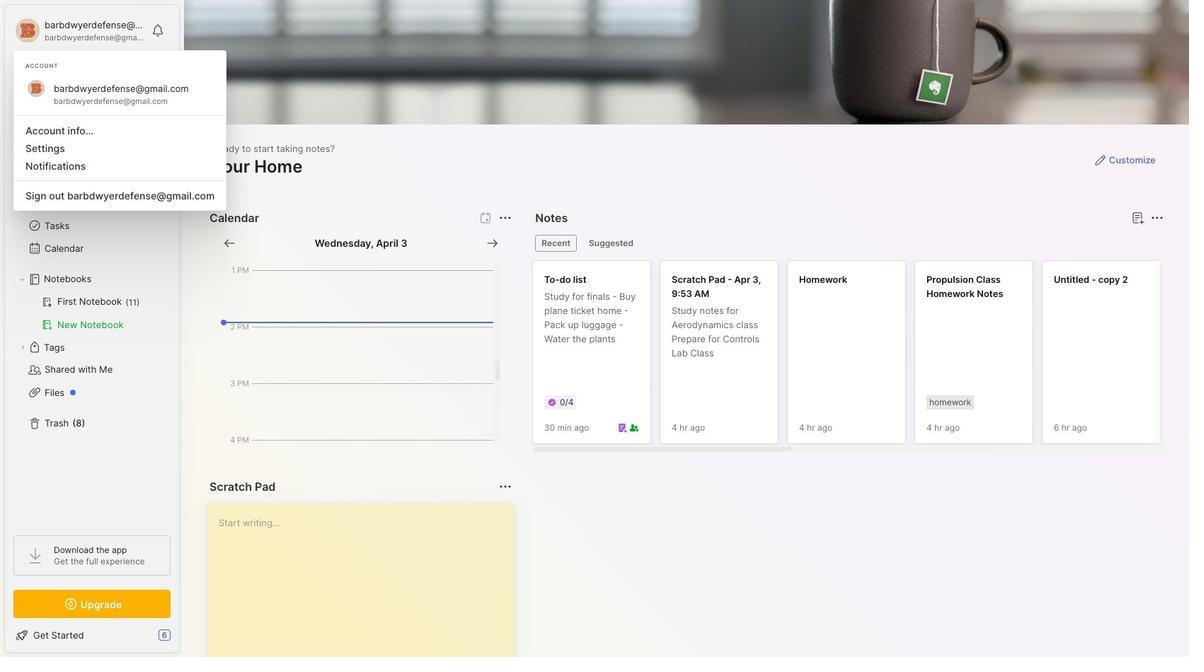 Task type: vqa. For each thing, say whether or not it's contained in the screenshot.
'Click to collapse' Image
yes



Task type: locate. For each thing, give the bounding box(es) containing it.
None search field
[[39, 70, 158, 87]]

0 horizontal spatial tab
[[535, 235, 577, 252]]

Help and Learning task checklist field
[[5, 624, 179, 647]]

tab list
[[535, 235, 1162, 252]]

expand tags image
[[18, 343, 27, 352]]

row group
[[533, 261, 1189, 453]]

0 vertical spatial more actions image
[[1149, 210, 1166, 227]]

tab
[[535, 235, 577, 252], [583, 235, 640, 252]]

1 horizontal spatial tab
[[583, 235, 640, 252]]

group
[[13, 291, 170, 336]]

Search text field
[[39, 72, 158, 86]]

0 horizontal spatial more actions image
[[497, 479, 514, 496]]

More actions field
[[496, 208, 516, 228], [1148, 208, 1167, 228], [496, 477, 516, 497]]

tree
[[5, 138, 179, 523]]

expand notebooks image
[[18, 275, 27, 284]]

more actions image
[[1149, 210, 1166, 227], [497, 479, 514, 496]]

tree inside 'main' element
[[5, 138, 179, 523]]

1 horizontal spatial more actions image
[[1149, 210, 1166, 227]]



Task type: describe. For each thing, give the bounding box(es) containing it.
click to collapse image
[[179, 632, 189, 649]]

Choose date to view field
[[315, 236, 407, 251]]

Account field
[[13, 16, 144, 45]]

1 tab from the left
[[535, 235, 577, 252]]

main element
[[0, 0, 184, 658]]

group inside 'main' element
[[13, 291, 170, 336]]

2 tab from the left
[[583, 235, 640, 252]]

1 vertical spatial more actions image
[[497, 479, 514, 496]]

dropdown list menu
[[14, 110, 226, 205]]

more actions image
[[497, 210, 514, 227]]

Start writing… text field
[[219, 505, 514, 658]]

none search field inside 'main' element
[[39, 70, 158, 87]]



